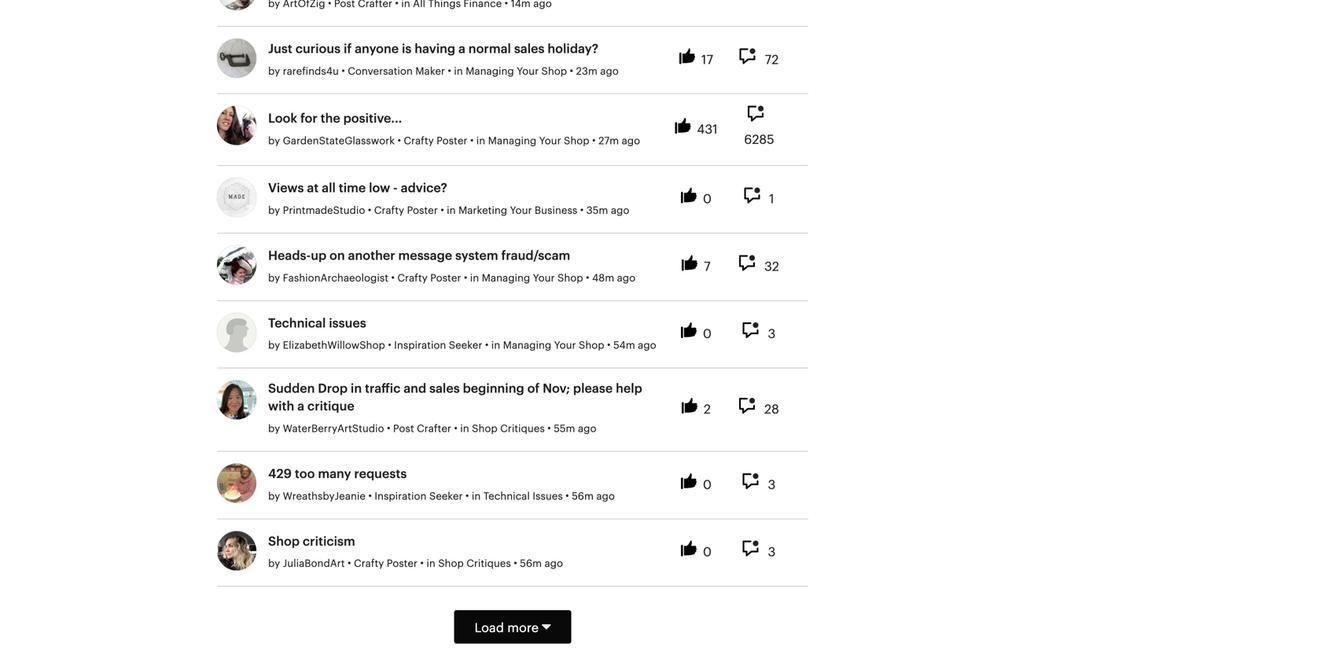 Task type: describe. For each thing, give the bounding box(es) containing it.
if
[[344, 43, 352, 55]]

gardenstateglasswork image
[[217, 106, 256, 145]]

look for the positive... link
[[268, 110, 402, 128]]

elizabethwillowshop
[[283, 341, 385, 351]]

juliabondart image
[[217, 531, 256, 570]]

by for heads-up on another message system fraud/scam
[[268, 273, 280, 283]]

in managing your shop up nov;
[[491, 341, 604, 351]]

marketing your business link
[[458, 206, 577, 216]]

gardenstateglasswork link
[[283, 132, 395, 150]]

just
[[268, 43, 292, 55]]

load more
[[475, 622, 539, 635]]

by waterberryartstudio
[[268, 424, 384, 434]]

your left '27m'
[[539, 136, 561, 146]]

printmadestudio link
[[283, 202, 365, 220]]

critiques for sudden drop in traffic and sales beginning of nov; please help with a critique
[[500, 424, 545, 434]]

drop
[[318, 383, 348, 395]]

at
[[307, 182, 319, 195]]

-
[[393, 182, 398, 195]]

ago for sudden drop in traffic and sales beginning of nov; please help with a critique
[[578, 424, 596, 434]]

ago for heads-up on another message system fraud/scam
[[617, 273, 636, 283]]

having
[[415, 43, 455, 55]]

0 text field for 3
[[703, 328, 712, 345]]

crafty poster for another
[[397, 273, 464, 283]]

shop critiques link for sudden drop in traffic and sales beginning of nov; please help with a critique
[[472, 424, 545, 434]]

56m for shop criticism
[[520, 559, 542, 569]]

2
[[704, 403, 711, 416]]

more
[[507, 622, 539, 635]]

0 for views at all time low - advice?
[[703, 193, 712, 206]]

3 replies text field for technical issues
[[768, 328, 776, 345]]

rarefinds4u link
[[283, 63, 339, 80]]

fraud/scam
[[501, 250, 570, 262]]

heads-
[[268, 250, 311, 262]]

by printmadestudio
[[268, 206, 365, 216]]

replies image for requests
[[743, 473, 766, 491]]

by for 429 too many requests
[[268, 491, 280, 502]]

1 vertical spatial technical
[[483, 491, 530, 502]]

likes image for 1
[[681, 188, 701, 206]]

fashionarchaeologist
[[283, 273, 388, 283]]

56m for 429 too many requests
[[572, 491, 594, 502]]

ago for look for the positive...
[[622, 136, 640, 146]]

managing for another
[[482, 273, 530, 283]]

of
[[527, 383, 540, 395]]

27m ago
[[598, 136, 640, 146]]

crafty poster for positive...
[[404, 136, 470, 146]]

1 Replies text field
[[769, 193, 774, 210]]

inspiration for 429 too many requests
[[375, 491, 427, 502]]

load more button
[[454, 610, 571, 644]]

54m
[[613, 341, 635, 351]]

managing your shop link for anyone
[[466, 66, 567, 77]]

heads-up on another message system fraud/scam
[[268, 250, 570, 262]]

crafty for another
[[397, 273, 428, 283]]

wreathsbyjeanie image
[[217, 464, 256, 503]]

too
[[295, 468, 315, 480]]

crafty poster for time
[[374, 206, 441, 216]]

advice?
[[401, 182, 447, 195]]

likes image for 429 too many requests
[[681, 473, 701, 491]]

by for technical issues
[[268, 341, 280, 351]]

look for the positive...
[[268, 112, 402, 125]]

inspiration seeker for 429 too many requests
[[375, 491, 466, 502]]

critique
[[307, 400, 354, 413]]

replies image
[[739, 255, 762, 273]]

gardenstateglasswork
[[283, 136, 395, 146]]

business
[[535, 206, 577, 216]]

by rarefinds4u
[[268, 66, 339, 77]]

ago for 429 too many requests
[[596, 491, 615, 502]]

positive...
[[343, 112, 402, 125]]

time
[[339, 182, 366, 195]]

your up nov;
[[554, 341, 576, 351]]

in shop critiques for shop criticism
[[427, 559, 511, 569]]

fashionarchaeologist link
[[283, 270, 388, 287]]

by elizabethwillowshop
[[268, 341, 385, 351]]

ago for technical issues
[[638, 341, 656, 351]]

in inside sudden drop in traffic and sales beginning of nov; please help with a critique
[[351, 383, 362, 395]]

55m ago
[[554, 424, 596, 434]]

6285
[[744, 134, 774, 146]]

by for look for the positive...
[[268, 136, 280, 146]]

likes image for just curious if anyone is having a normal sales holiday?
[[679, 48, 699, 66]]

429
[[268, 468, 292, 480]]

holiday?
[[548, 43, 599, 55]]

crafty for positive...
[[404, 136, 434, 146]]

technical issues link
[[268, 315, 366, 332]]

all
[[322, 182, 336, 195]]

54m ago
[[613, 341, 656, 351]]

up
[[311, 250, 327, 262]]

2 Likes text field
[[704, 403, 711, 420]]

rarefinds4u
[[283, 66, 339, 77]]

fashionarchaeologist image
[[217, 245, 256, 285]]

likes image for 6285
[[675, 118, 695, 136]]

poster for another
[[430, 273, 461, 283]]

likes image for 32
[[682, 255, 702, 273]]

sudden drop in traffic and sales beginning of nov; please help with a critique link
[[268, 380, 659, 416]]

0 for 429 too many requests
[[703, 479, 712, 491]]

juliabondart link
[[283, 555, 345, 573]]

48m ago
[[592, 273, 636, 283]]

seeker for technical issues
[[449, 341, 482, 351]]

waterberryartstudio link
[[283, 420, 384, 438]]

23m ago
[[576, 66, 619, 77]]

views at all time low - advice? link
[[268, 180, 447, 197]]

56m ago for shop criticism
[[520, 559, 563, 569]]

in for another
[[470, 273, 479, 283]]

1 horizontal spatial a
[[458, 43, 466, 55]]

in managing your shop for another
[[470, 273, 583, 283]]

35m ago
[[586, 206, 629, 216]]

waterberryartstudio
[[283, 424, 384, 434]]

0 text field for shop criticism
[[703, 546, 712, 563]]

0 horizontal spatial technical
[[268, 317, 326, 330]]

conversation
[[348, 66, 413, 77]]

23m
[[576, 66, 598, 77]]

in for positive...
[[476, 136, 485, 146]]

by for shop criticism
[[268, 559, 280, 569]]

managing your shop link up nov;
[[503, 341, 604, 351]]

printmadestudio
[[283, 206, 365, 216]]

0 text field for 429 too many requests
[[703, 479, 712, 495]]

28 Replies text field
[[764, 403, 779, 420]]

look
[[268, 112, 297, 125]]

managing your shop link for positive...
[[488, 136, 590, 146]]

in for anyone
[[454, 66, 463, 77]]

ago for shop criticism
[[545, 559, 563, 569]]

on
[[330, 250, 345, 262]]

waterberryartstudio image
[[217, 380, 256, 420]]

55m
[[554, 424, 575, 434]]

message
[[398, 250, 452, 262]]

sudden
[[268, 383, 315, 395]]

likes image for sudden drop in traffic and sales beginning of nov; please help with a critique
[[682, 398, 701, 416]]

shop critiques link for shop criticism
[[438, 559, 511, 569]]

issues
[[329, 317, 366, 330]]

crafty poster down criticism
[[354, 559, 420, 569]]

429 too many requests
[[268, 468, 407, 480]]

rarefinds4u image
[[217, 38, 256, 78]]

431
[[697, 123, 718, 136]]



Task type: vqa. For each thing, say whether or not it's contained in the screenshot.


Task type: locate. For each thing, give the bounding box(es) containing it.
1 3 from the top
[[768, 328, 776, 341]]

1 vertical spatial 56m
[[520, 559, 542, 569]]

0 vertical spatial in shop critiques
[[460, 424, 545, 434]]

your for advice?
[[510, 206, 532, 216]]

0 vertical spatial 3
[[768, 328, 776, 341]]

0 horizontal spatial sales
[[429, 383, 460, 395]]

low
[[369, 182, 390, 195]]

by down with
[[268, 424, 280, 434]]

72 Replies text field
[[765, 54, 779, 70]]

wreathsbyjeanie
[[283, 491, 366, 502]]

0 horizontal spatial 56m
[[520, 559, 542, 569]]

crafty poster up advice?
[[404, 136, 470, 146]]

in shop critiques up load
[[427, 559, 511, 569]]

poster for positive...
[[437, 136, 467, 146]]

seeker for 429 too many requests
[[429, 491, 463, 502]]

in shop critiques for sudden drop in traffic and sales beginning of nov; please help with a critique
[[460, 424, 545, 434]]

ago for just curious if anyone is having a normal sales holiday?
[[600, 66, 619, 77]]

managing up in marketing your business
[[488, 136, 537, 146]]

ago right '27m'
[[622, 136, 640, 146]]

72
[[765, 54, 779, 66]]

17
[[701, 54, 713, 66]]

56m ago up more
[[520, 559, 563, 569]]

56m ago right issues
[[572, 491, 615, 502]]

3 replies text field down 3 replies text box at the bottom right
[[768, 546, 776, 563]]

1 vertical spatial 3 replies text field
[[768, 546, 776, 563]]

by for just curious if anyone is having a normal sales holiday?
[[268, 66, 280, 77]]

system
[[455, 250, 498, 262]]

56m ago for 429 too many requests
[[572, 491, 615, 502]]

shop critiques link down beginning
[[472, 424, 545, 434]]

likes image for technical issues
[[681, 323, 701, 341]]

sales
[[514, 43, 545, 55], [429, 383, 460, 395]]

technical
[[268, 317, 326, 330], [483, 491, 530, 502]]

normal
[[469, 43, 511, 55]]

managing your shop link
[[466, 66, 567, 77], [488, 136, 590, 146], [482, 273, 583, 283], [503, 341, 604, 351]]

2 0 text field from the top
[[703, 328, 712, 345]]

please
[[573, 383, 613, 395]]

sales right and
[[429, 383, 460, 395]]

32 Replies text field
[[764, 261, 779, 277]]

and
[[404, 383, 426, 395]]

inspiration seeker for technical issues
[[394, 341, 485, 351]]

56m ago
[[572, 491, 615, 502], [520, 559, 563, 569]]

3 Replies text field
[[768, 328, 776, 345], [768, 546, 776, 563]]

inspiration seeker down requests
[[375, 491, 466, 502]]

429 too many requests link
[[268, 466, 407, 483]]

0 text field down 7 likes text box at the top of the page
[[703, 328, 712, 345]]

another
[[348, 250, 395, 262]]

1 3 replies text field from the top
[[768, 328, 776, 345]]

by wreathsbyjeanie
[[268, 491, 366, 502]]

marketing
[[458, 206, 507, 216]]

managing your shop link for another
[[482, 273, 583, 283]]

3 3 from the top
[[768, 546, 776, 559]]

1 vertical spatial 0 text field
[[703, 328, 712, 345]]

1 vertical spatial inspiration seeker
[[375, 491, 466, 502]]

0 for technical issues
[[703, 328, 712, 341]]

for
[[300, 112, 318, 125]]

is
[[402, 43, 412, 55]]

technical up by elizabethwillowshop
[[268, 317, 326, 330]]

0 for shop criticism
[[703, 546, 712, 559]]

views at all time low - advice?
[[268, 182, 447, 195]]

7 by from the top
[[268, 491, 280, 502]]

help
[[616, 383, 642, 395]]

managing your shop link down fraud/scam
[[482, 273, 583, 283]]

0 vertical spatial inspiration seeker
[[394, 341, 485, 351]]

ago right 35m
[[611, 206, 629, 216]]

in marketing your business
[[447, 206, 577, 216]]

1 horizontal spatial technical
[[483, 491, 530, 502]]

by
[[268, 66, 280, 77], [268, 136, 280, 146], [268, 206, 280, 216], [268, 273, 280, 283], [268, 341, 280, 351], [268, 424, 280, 434], [268, 491, 280, 502], [268, 559, 280, 569]]

1 vertical spatial in shop critiques
[[427, 559, 511, 569]]

conversation maker
[[348, 66, 448, 77]]

seeker up beginning
[[449, 341, 482, 351]]

4 0 from the top
[[703, 546, 712, 559]]

anyone
[[355, 43, 399, 55]]

in for requests
[[472, 491, 481, 502]]

0 text field
[[703, 193, 712, 210], [703, 328, 712, 345]]

2 by from the top
[[268, 136, 280, 146]]

by down heads- on the left of the page
[[268, 273, 280, 283]]

ago right 54m
[[638, 341, 656, 351]]

likes image for 3
[[681, 541, 701, 559]]

inspiration
[[394, 341, 446, 351], [375, 491, 427, 502]]

1 vertical spatial inspiration
[[375, 491, 427, 502]]

the
[[321, 112, 340, 125]]

managing down normal
[[466, 66, 514, 77]]

critiques down of
[[500, 424, 545, 434]]

nov;
[[543, 383, 570, 395]]

crafty for time
[[374, 206, 404, 216]]

ago right issues
[[596, 491, 615, 502]]

sales inside just curious if anyone is having a normal sales holiday? link
[[514, 43, 545, 55]]

56m up more
[[520, 559, 542, 569]]

3 0 from the top
[[703, 479, 712, 491]]

0 vertical spatial critiques
[[500, 424, 545, 434]]

3 for 429 too many requests
[[768, 479, 776, 491]]

issues
[[533, 491, 563, 502]]

poster
[[437, 136, 467, 146], [407, 206, 438, 216], [430, 273, 461, 283], [387, 559, 418, 569]]

inspiration for technical issues
[[394, 341, 446, 351]]

2 3 replies text field from the top
[[768, 546, 776, 563]]

in shop critiques down beginning
[[460, 424, 545, 434]]

0 vertical spatial shop critiques link
[[472, 424, 545, 434]]

2 0 from the top
[[703, 328, 712, 341]]

7
[[704, 261, 711, 273]]

in managing your shop up "marketing your business" link
[[476, 136, 590, 146]]

1 vertical spatial sales
[[429, 383, 460, 395]]

a right with
[[297, 400, 304, 413]]

just curious if anyone is having a normal sales holiday? link
[[268, 40, 599, 58]]

by left juliabondart
[[268, 559, 280, 569]]

1 vertical spatial 0 text field
[[703, 546, 712, 563]]

by down views
[[268, 206, 280, 216]]

replies image for traffic
[[739, 398, 762, 416]]

your left 23m
[[517, 66, 539, 77]]

1 vertical spatial seeker
[[429, 491, 463, 502]]

a
[[458, 43, 466, 55], [297, 400, 304, 413]]

inspiration up and
[[394, 341, 446, 351]]

criticism
[[303, 535, 355, 548]]

inspiration seeker up and
[[394, 341, 485, 351]]

managing
[[466, 66, 514, 77], [488, 136, 537, 146], [482, 273, 530, 283], [503, 341, 551, 351]]

load
[[475, 622, 504, 635]]

3 by from the top
[[268, 206, 280, 216]]

in managing your shop down fraud/scam
[[470, 273, 583, 283]]

likes image
[[675, 118, 695, 136], [681, 188, 701, 206], [682, 255, 702, 273], [681, 541, 701, 559]]

0 vertical spatial 56m
[[572, 491, 594, 502]]

crafter
[[417, 424, 451, 434]]

1 vertical spatial a
[[297, 400, 304, 413]]

ago right 55m on the bottom of page
[[578, 424, 596, 434]]

your down fraud/scam
[[533, 273, 555, 283]]

managing up of
[[503, 341, 551, 351]]

32
[[764, 261, 779, 273]]

technical issues
[[268, 317, 366, 330]]

by down 429
[[268, 491, 280, 502]]

crafty poster down message on the top left of page
[[397, 273, 464, 283]]

0 text field for 1
[[703, 193, 712, 210]]

just curious if anyone is having a normal sales holiday?
[[268, 43, 599, 55]]

poster for time
[[407, 206, 438, 216]]

1 vertical spatial critiques
[[467, 559, 511, 569]]

1 vertical spatial 3
[[768, 479, 776, 491]]

crafty down criticism
[[354, 559, 384, 569]]

3 down 28 replies text field
[[768, 479, 776, 491]]

3 replies text field for shop criticism
[[768, 546, 776, 563]]

3 replies text field down 32 replies text field
[[768, 328, 776, 345]]

printmadestudio image
[[217, 178, 256, 217]]

by right elizabethwillowshop image
[[268, 341, 280, 351]]

replies image for positive...
[[748, 106, 771, 124]]

technical issues link
[[483, 491, 563, 502]]

27m
[[598, 136, 619, 146]]

replies image for time
[[744, 188, 767, 206]]

in managing your shop down normal
[[454, 66, 567, 77]]

elizabethwillowshop link
[[283, 337, 385, 355]]

wreathsbyjeanie link
[[283, 488, 366, 505]]

by gardenstateglasswork
[[268, 136, 395, 146]]

managing down system
[[482, 273, 530, 283]]

in technical issues
[[472, 491, 563, 502]]

post
[[393, 424, 414, 434]]

shop critiques link up load
[[438, 559, 511, 569]]

ago right 23m
[[600, 66, 619, 77]]

in managing your shop for anyone
[[454, 66, 567, 77]]

views
[[268, 182, 304, 195]]

sudden drop in traffic and sales beginning of nov; please help with a critique
[[268, 383, 642, 413]]

in for traffic
[[460, 424, 469, 434]]

48m
[[592, 273, 614, 283]]

17 Likes text field
[[701, 54, 713, 70]]

critiques up load
[[467, 559, 511, 569]]

inspiration down requests
[[375, 491, 427, 502]]

beginning
[[463, 383, 524, 395]]

your for fraud/scam
[[533, 273, 555, 283]]

managing for positive...
[[488, 136, 537, 146]]

ago
[[600, 66, 619, 77], [622, 136, 640, 146], [611, 206, 629, 216], [617, 273, 636, 283], [638, 341, 656, 351], [578, 424, 596, 434], [596, 491, 615, 502], [545, 559, 563, 569]]

managing for anyone
[[466, 66, 514, 77]]

managing your shop link left '27m'
[[488, 136, 590, 146]]

a right having at the top left of page
[[458, 43, 466, 55]]

0 vertical spatial 56m ago
[[572, 491, 615, 502]]

1 0 text field from the top
[[703, 479, 712, 495]]

critiques for shop criticism
[[467, 559, 511, 569]]

431 Likes text field
[[697, 123, 718, 140]]

crafty poster
[[404, 136, 470, 146], [374, 206, 441, 216], [397, 273, 464, 283], [354, 559, 420, 569]]

shop
[[541, 66, 567, 77], [564, 136, 590, 146], [558, 273, 583, 283], [579, 341, 604, 351], [472, 424, 498, 434], [268, 535, 300, 548], [438, 559, 464, 569]]

ago down issues
[[545, 559, 563, 569]]

sales inside sudden drop in traffic and sales beginning of nov; please help with a critique
[[429, 383, 460, 395]]

0 vertical spatial 0 text field
[[703, 193, 712, 210]]

0 text field
[[703, 479, 712, 495], [703, 546, 712, 563]]

in managing your shop for positive...
[[476, 136, 590, 146]]

0 horizontal spatial 56m ago
[[520, 559, 563, 569]]

0 vertical spatial 0 text field
[[703, 479, 712, 495]]

sales right normal
[[514, 43, 545, 55]]

shop criticism
[[268, 535, 355, 548]]

in managing your shop
[[454, 66, 567, 77], [476, 136, 590, 146], [470, 273, 583, 283], [491, 341, 604, 351]]

replies image for anyone
[[740, 48, 763, 66]]

crafty down heads-up on another message system fraud/scam link
[[397, 273, 428, 283]]

0 vertical spatial technical
[[268, 317, 326, 330]]

a inside sudden drop in traffic and sales beginning of nov; please help with a critique
[[297, 400, 304, 413]]

56m right issues
[[572, 491, 594, 502]]

0 vertical spatial seeker
[[449, 341, 482, 351]]

0 vertical spatial 3 replies text field
[[768, 328, 776, 345]]

crafty down -
[[374, 206, 404, 216]]

shop criticism link
[[268, 533, 355, 551]]

your left business at the left of page
[[510, 206, 532, 216]]

1
[[769, 193, 774, 206]]

2 vertical spatial 3
[[768, 546, 776, 559]]

by for sudden drop in traffic and sales beginning of nov; please help with a critique
[[268, 424, 280, 434]]

curious
[[295, 43, 341, 55]]

3
[[768, 328, 776, 341], [768, 479, 776, 491], [768, 546, 776, 559]]

elizabethwillowshop image
[[217, 313, 256, 352]]

ago for views at all time low - advice?
[[611, 206, 629, 216]]

3 down 32 replies text field
[[768, 328, 776, 341]]

1 horizontal spatial 56m
[[572, 491, 594, 502]]

crafty poster down -
[[374, 206, 441, 216]]

0 horizontal spatial a
[[297, 400, 304, 413]]

8 by from the top
[[268, 559, 280, 569]]

2 3 from the top
[[768, 479, 776, 491]]

requests
[[354, 468, 407, 480]]

0 vertical spatial sales
[[514, 43, 545, 55]]

4 by from the top
[[268, 273, 280, 283]]

ago right 48m
[[617, 273, 636, 283]]

inspiration seeker
[[394, 341, 485, 351], [375, 491, 466, 502]]

0 vertical spatial inspiration
[[394, 341, 446, 351]]

crafty up advice?
[[404, 136, 434, 146]]

3 for technical issues
[[768, 328, 776, 341]]

5 by from the top
[[268, 341, 280, 351]]

juliabondart
[[283, 559, 345, 569]]

2 0 text field from the top
[[703, 546, 712, 563]]

1 vertical spatial shop critiques link
[[438, 559, 511, 569]]

1 by from the top
[[268, 66, 280, 77]]

by fashionarchaeologist
[[268, 273, 388, 283]]

3 down 3 replies text box at the bottom right
[[768, 546, 776, 559]]

3 Replies text field
[[768, 479, 776, 495]]

by down just on the left of the page
[[268, 66, 280, 77]]

technical left issues
[[483, 491, 530, 502]]

by down look
[[268, 136, 280, 146]]

1 0 text field from the top
[[703, 193, 712, 210]]

3 for shop criticism
[[768, 546, 776, 559]]

1 0 from the top
[[703, 193, 712, 206]]

0 vertical spatial a
[[458, 43, 466, 55]]

managing your shop link down normal
[[466, 66, 567, 77]]

maker
[[415, 66, 445, 77]]

0 text field left '1 replies' text box
[[703, 193, 712, 210]]

in for time
[[447, 206, 456, 216]]

by juliabondart
[[268, 559, 345, 569]]

7 Likes text field
[[704, 261, 711, 277]]

1 horizontal spatial 56m ago
[[572, 491, 615, 502]]

1 vertical spatial 56m ago
[[520, 559, 563, 569]]

your for a
[[517, 66, 539, 77]]

critiques
[[500, 424, 545, 434], [467, 559, 511, 569]]

1 horizontal spatial sales
[[514, 43, 545, 55]]

0
[[703, 193, 712, 206], [703, 328, 712, 341], [703, 479, 712, 491], [703, 546, 712, 559]]

seeker down crafter
[[429, 491, 463, 502]]

6285 Replies text field
[[744, 134, 774, 150]]

6 by from the top
[[268, 424, 280, 434]]

likes image
[[679, 48, 699, 66], [681, 323, 701, 341], [682, 398, 701, 416], [681, 473, 701, 491]]

replies image
[[740, 48, 763, 66], [748, 106, 771, 124], [744, 188, 767, 206], [743, 323, 766, 341], [739, 398, 762, 416], [743, 473, 766, 491], [743, 541, 766, 559]]

by for views at all time low - advice?
[[268, 206, 280, 216]]

in shop critiques
[[460, 424, 545, 434], [427, 559, 511, 569]]



